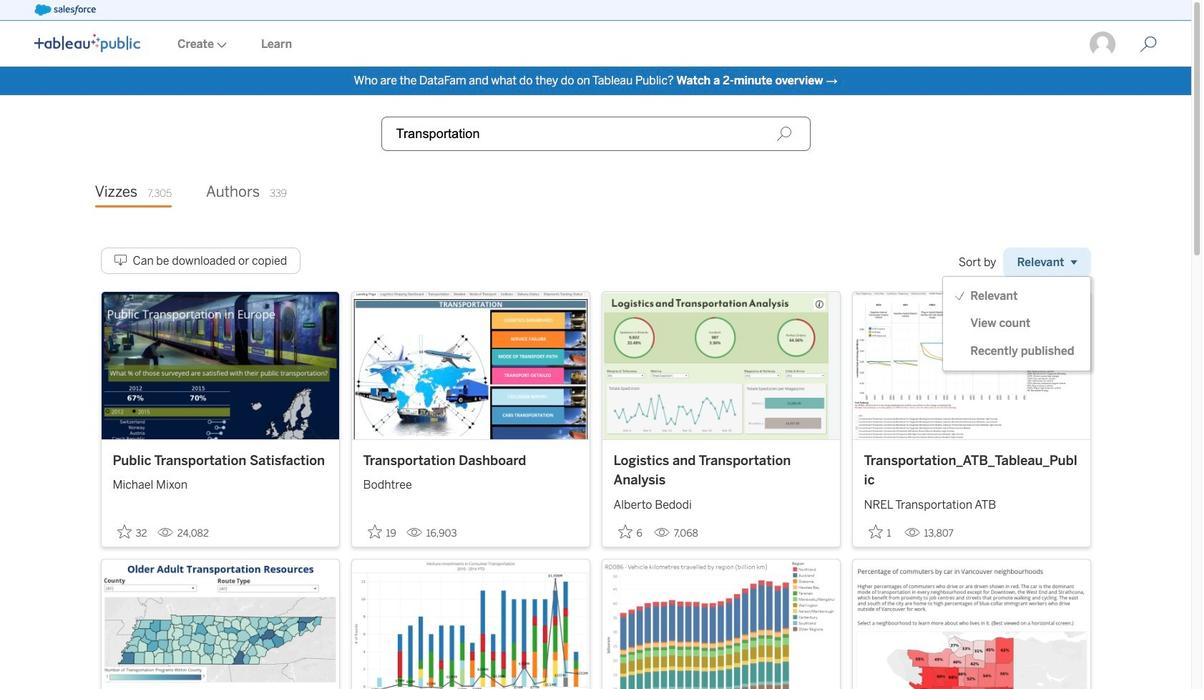 Task type: vqa. For each thing, say whether or not it's contained in the screenshot.
2nd Add Favorite BUTTON from the left
yes



Task type: describe. For each thing, give the bounding box(es) containing it.
3 add favorite image from the left
[[869, 525, 883, 539]]

gary.orlando image
[[1089, 30, 1118, 59]]

add favorite image
[[618, 525, 633, 539]]

3 add favorite button from the left
[[614, 520, 648, 544]]

create image
[[214, 42, 227, 48]]

1 add favorite image from the left
[[117, 525, 131, 539]]

Search input field
[[381, 117, 811, 151]]

list options menu
[[944, 283, 1091, 365]]



Task type: locate. For each thing, give the bounding box(es) containing it.
add favorite image
[[117, 525, 131, 539], [368, 525, 382, 539], [869, 525, 883, 539]]

go to search image
[[1123, 36, 1175, 53]]

search image
[[777, 126, 792, 142]]

salesforce logo image
[[34, 4, 96, 16]]

logo image
[[34, 34, 140, 52]]

4 add favorite button from the left
[[865, 520, 899, 544]]

2 horizontal spatial add favorite image
[[869, 525, 883, 539]]

workbook thumbnail image
[[101, 292, 339, 439], [352, 292, 590, 439], [603, 292, 840, 439], [853, 292, 1091, 439], [101, 560, 339, 690], [352, 560, 590, 690], [603, 560, 840, 690], [853, 560, 1091, 690]]

2 add favorite image from the left
[[368, 525, 382, 539]]

2 add favorite button from the left
[[363, 520, 401, 544]]

1 horizontal spatial add favorite image
[[368, 525, 382, 539]]

0 horizontal spatial add favorite image
[[117, 525, 131, 539]]

1 add favorite button from the left
[[113, 520, 152, 544]]

Add Favorite button
[[113, 520, 152, 544], [363, 520, 401, 544], [614, 520, 648, 544], [865, 520, 899, 544]]



